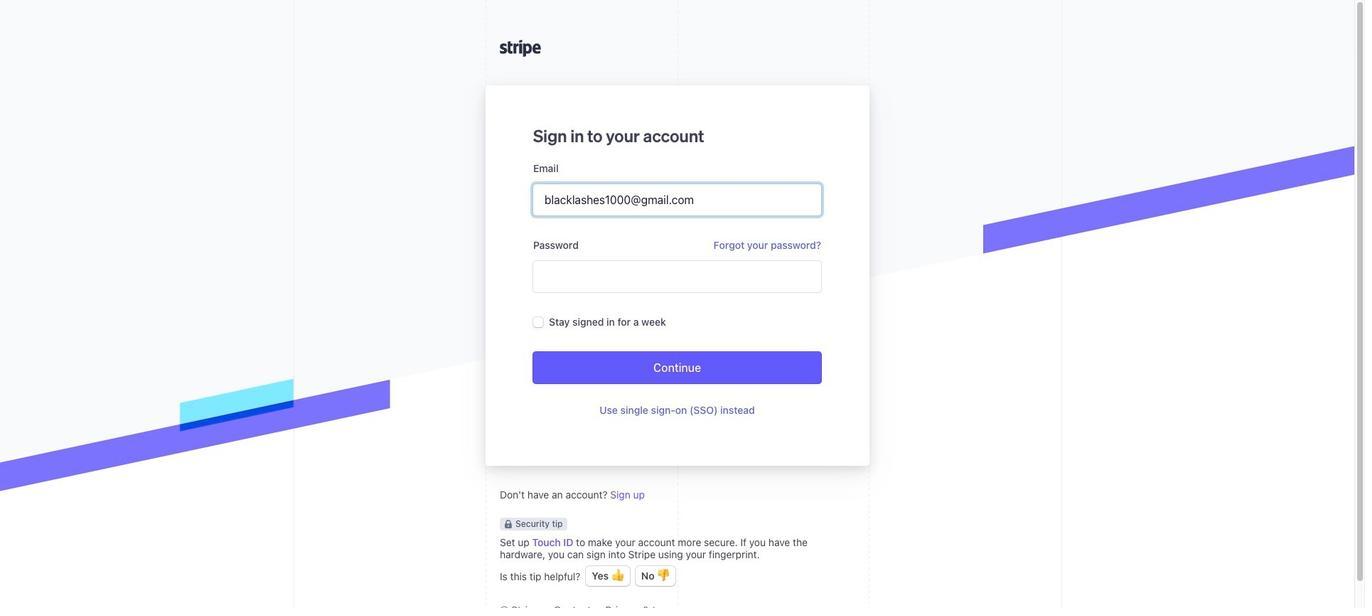 Task type: vqa. For each thing, say whether or not it's contained in the screenshot.
the view
no



Task type: describe. For each thing, give the bounding box(es) containing it.
password input password field
[[533, 261, 821, 292]]



Task type: locate. For each thing, give the bounding box(es) containing it.
stripe image
[[500, 40, 541, 57]]

email input email field
[[533, 184, 821, 216]]



